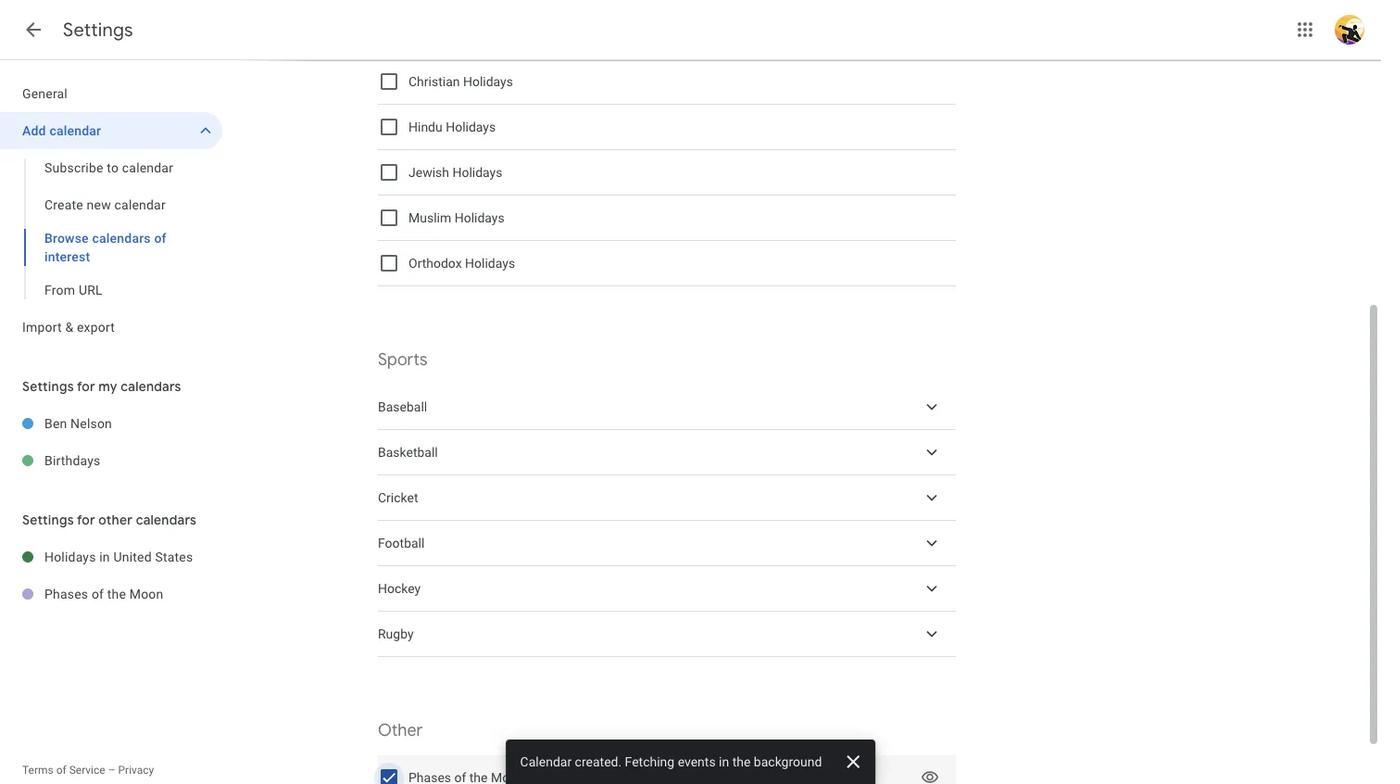 Task type: locate. For each thing, give the bounding box(es) containing it.
0 horizontal spatial of
[[56, 764, 66, 777]]

calendar
[[520, 754, 572, 769]]

ben nelson
[[44, 416, 112, 431]]

of inside tree item
[[92, 587, 104, 601]]

holidays for jewish holidays
[[453, 165, 503, 180]]

hockey
[[378, 581, 421, 596]]

import & export
[[22, 320, 115, 335]]

1 vertical spatial settings
[[22, 378, 74, 395]]

to
[[107, 160, 119, 175]]

1 horizontal spatial in
[[719, 754, 730, 769]]

calendars right my
[[121, 378, 181, 395]]

ben nelson tree item
[[0, 405, 222, 442]]

for left my
[[77, 378, 95, 395]]

calendar right the new
[[114, 197, 166, 212]]

0 vertical spatial calendar
[[49, 123, 101, 138]]

holidays right jewish
[[453, 165, 503, 180]]

holidays
[[463, 74, 513, 89], [446, 120, 496, 134], [453, 165, 503, 180], [455, 210, 505, 225], [465, 256, 515, 271], [44, 550, 96, 564]]

other
[[98, 512, 133, 528]]

0 vertical spatial of
[[154, 231, 167, 246]]

orthodox holidays
[[409, 256, 515, 271]]

1 vertical spatial the
[[733, 754, 751, 769]]

0 vertical spatial calendars
[[92, 231, 151, 246]]

my
[[98, 378, 117, 395]]

holidays right christian
[[463, 74, 513, 89]]

2 vertical spatial calendars
[[136, 512, 197, 528]]

0 horizontal spatial the
[[107, 587, 126, 601]]

1 vertical spatial calendars
[[121, 378, 181, 395]]

subscribe to calendar
[[44, 160, 173, 175]]

0 horizontal spatial in
[[99, 550, 110, 564]]

united
[[113, 550, 152, 564]]

of right phases on the left of the page
[[92, 587, 104, 601]]

group containing subscribe to calendar
[[0, 149, 222, 309]]

in right events
[[719, 754, 730, 769]]

settings for other calendars tree
[[0, 538, 222, 613]]

holidays up phases on the left of the page
[[44, 550, 96, 564]]

calendar right to
[[122, 160, 173, 175]]

from
[[44, 283, 75, 297]]

nelson
[[71, 416, 112, 431]]

calendars down create new calendar
[[92, 231, 151, 246]]

jewish
[[409, 165, 449, 180]]

calendars for my
[[121, 378, 181, 395]]

&
[[65, 320, 74, 335]]

holidays up orthodox holidays in the top left of the page
[[455, 210, 505, 225]]

1 vertical spatial of
[[92, 587, 104, 601]]

new
[[87, 197, 111, 212]]

add calendar tree item
[[0, 112, 222, 149]]

0 vertical spatial for
[[77, 378, 95, 395]]

2 horizontal spatial of
[[154, 231, 167, 246]]

1 vertical spatial in
[[719, 754, 730, 769]]

1 for from the top
[[77, 378, 95, 395]]

settings
[[63, 19, 133, 42], [22, 378, 74, 395], [22, 512, 74, 528]]

sports
[[378, 349, 428, 371]]

of for moon
[[92, 587, 104, 601]]

0 vertical spatial settings
[[63, 19, 133, 42]]

birthdays link
[[44, 442, 222, 479]]

settings heading
[[63, 19, 133, 42]]

of right terms
[[56, 764, 66, 777]]

holidays right hindu
[[446, 120, 496, 134]]

in left united
[[99, 550, 110, 564]]

basketball tree item
[[378, 430, 956, 475]]

0 vertical spatial in
[[99, 550, 110, 564]]

settings down birthdays on the bottom left of page
[[22, 512, 74, 528]]

terms of service link
[[22, 764, 105, 777]]

create new calendar
[[44, 197, 166, 212]]

export
[[77, 320, 115, 335]]

calendars inside browse calendars of interest
[[92, 231, 151, 246]]

for
[[77, 378, 95, 395], [77, 512, 95, 528]]

football tree item
[[378, 521, 956, 566]]

for left other
[[77, 512, 95, 528]]

settings right go back image
[[63, 19, 133, 42]]

browse
[[44, 231, 89, 246]]

2 vertical spatial of
[[56, 764, 66, 777]]

2 vertical spatial calendar
[[114, 197, 166, 212]]

of
[[154, 231, 167, 246], [92, 587, 104, 601], [56, 764, 66, 777]]

group
[[0, 149, 222, 309]]

create
[[44, 197, 83, 212]]

calendar
[[49, 123, 101, 138], [122, 160, 173, 175], [114, 197, 166, 212]]

1 vertical spatial for
[[77, 512, 95, 528]]

calendars up states
[[136, 512, 197, 528]]

calendar for subscribe to calendar
[[122, 160, 173, 175]]

2 for from the top
[[77, 512, 95, 528]]

the left moon
[[107, 587, 126, 601]]

moon
[[130, 587, 164, 601]]

for for other
[[77, 512, 95, 528]]

tree
[[0, 75, 222, 346]]

0 vertical spatial the
[[107, 587, 126, 601]]

birthdays
[[44, 453, 101, 468]]

rugby tree item
[[378, 612, 956, 657]]

tree containing general
[[0, 75, 222, 346]]

holidays inside tree item
[[44, 550, 96, 564]]

holidays right the orthodox
[[465, 256, 515, 271]]

calendars
[[92, 231, 151, 246], [121, 378, 181, 395], [136, 512, 197, 528]]

calendar for create new calendar
[[114, 197, 166, 212]]

the right events
[[733, 754, 751, 769]]

calendar up subscribe
[[49, 123, 101, 138]]

rugby
[[378, 626, 414, 641]]

birthdays tree item
[[0, 442, 222, 479]]

add calendar
[[22, 123, 101, 138]]

in
[[99, 550, 110, 564], [719, 754, 730, 769]]

of down create new calendar
[[154, 231, 167, 246]]

privacy link
[[118, 764, 154, 777]]

2 vertical spatial settings
[[22, 512, 74, 528]]

the
[[107, 587, 126, 601], [733, 754, 751, 769]]

1 horizontal spatial of
[[92, 587, 104, 601]]

hindu
[[409, 120, 443, 134]]

muslim holidays
[[409, 210, 505, 225]]

1 vertical spatial calendar
[[122, 160, 173, 175]]

url
[[79, 283, 103, 297]]

states
[[155, 550, 193, 564]]

phases of the moon
[[44, 587, 164, 601]]

holidays for christian holidays
[[463, 74, 513, 89]]

settings up ben
[[22, 378, 74, 395]]



Task type: describe. For each thing, give the bounding box(es) containing it.
the inside tree item
[[107, 587, 126, 601]]

terms
[[22, 764, 53, 777]]

holidays in united states link
[[44, 538, 222, 576]]

holidays in united states tree item
[[0, 538, 222, 576]]

baseball tree item
[[378, 385, 956, 430]]

settings for my calendars tree
[[0, 405, 222, 479]]

calendars for other
[[136, 512, 197, 528]]

holidays for orthodox holidays
[[465, 256, 515, 271]]

–
[[108, 764, 115, 777]]

settings for my calendars
[[22, 378, 181, 395]]

1 horizontal spatial the
[[733, 754, 751, 769]]

hindu holidays
[[409, 120, 496, 134]]

christian holidays
[[409, 74, 513, 89]]

baseball
[[378, 399, 427, 414]]

of inside browse calendars of interest
[[154, 231, 167, 246]]

go back image
[[22, 19, 44, 41]]

from url
[[44, 283, 103, 297]]

hockey tree item
[[378, 566, 956, 612]]

of for –
[[56, 764, 66, 777]]

privacy
[[118, 764, 154, 777]]

created.
[[575, 754, 622, 769]]

settings for settings for my calendars
[[22, 378, 74, 395]]

fetching
[[625, 754, 675, 769]]

holidays for muslim holidays
[[455, 210, 505, 225]]

in inside tree item
[[99, 550, 110, 564]]

settings for other calendars
[[22, 512, 197, 528]]

orthodox
[[409, 256, 462, 271]]

football
[[378, 536, 425, 550]]

christian
[[409, 74, 460, 89]]

settings for settings for other calendars
[[22, 512, 74, 528]]

interest
[[44, 249, 90, 264]]

cricket tree item
[[378, 475, 956, 521]]

basketball
[[378, 445, 438, 460]]

holidays in united states
[[44, 550, 193, 564]]

settings for settings
[[63, 19, 133, 42]]

calendar inside tree item
[[49, 123, 101, 138]]

add
[[22, 123, 46, 138]]

service
[[69, 764, 105, 777]]

phases of the moon link
[[44, 576, 222, 613]]

terms of service – privacy
[[22, 764, 154, 777]]

muslim
[[409, 210, 452, 225]]

jewish holidays
[[409, 165, 503, 180]]

phases
[[44, 587, 88, 601]]

calendar created. fetching events in the background
[[520, 754, 822, 769]]

ben
[[44, 416, 67, 431]]

subscribe
[[44, 160, 103, 175]]

general
[[22, 86, 68, 101]]

for for my
[[77, 378, 95, 395]]

other
[[378, 720, 423, 741]]

phases of the moon tree item
[[0, 576, 222, 613]]

browse calendars of interest
[[44, 231, 167, 264]]

events
[[678, 754, 716, 769]]

cricket
[[378, 490, 418, 505]]

import
[[22, 320, 62, 335]]

background
[[754, 754, 822, 769]]

holidays for hindu holidays
[[446, 120, 496, 134]]



Task type: vqa. For each thing, say whether or not it's contained in the screenshot.
Calendars to the middle
yes



